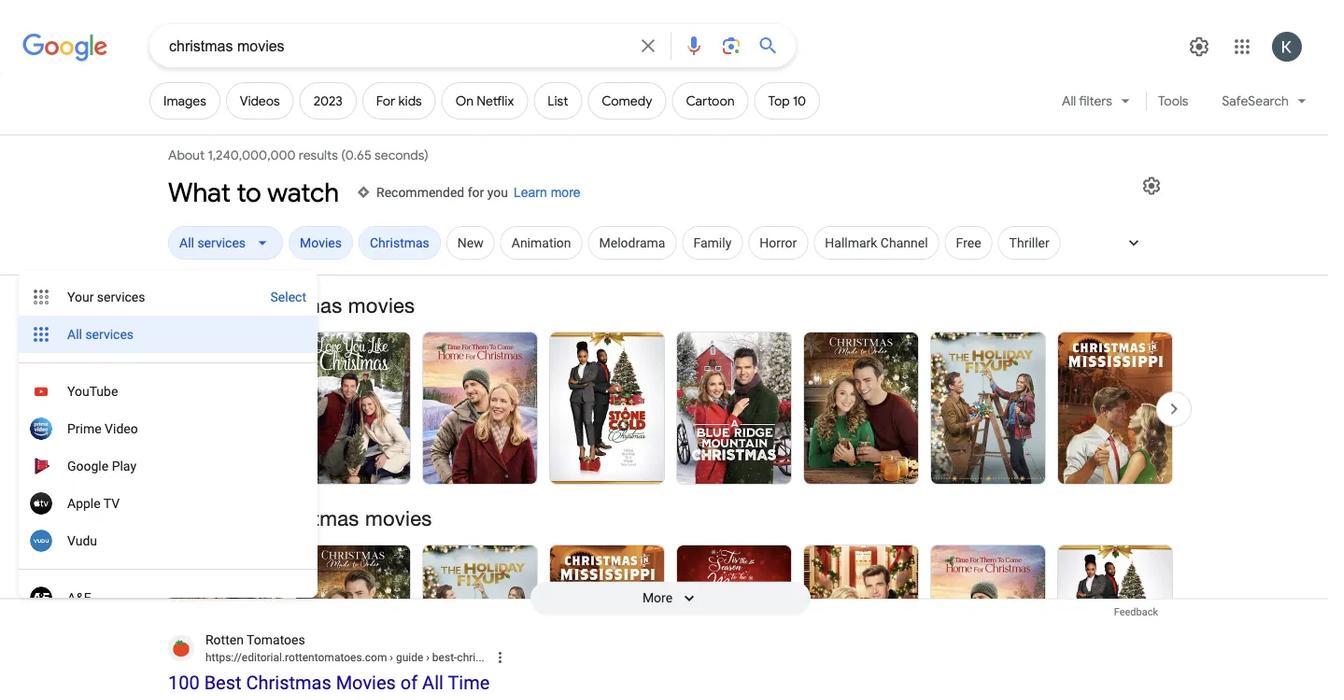 Task type: vqa. For each thing, say whether or not it's contained in the screenshot.
bottom the '500'
no



Task type: locate. For each thing, give the bounding box(es) containing it.
family button
[[682, 226, 743, 263]]

all services down your services
[[67, 326, 134, 341]]

0 vertical spatial christmas
[[370, 235, 430, 250]]

add cartoon element
[[686, 93, 735, 109]]

hallmark channel button
[[814, 226, 940, 263]]

christmas button
[[359, 226, 441, 263]]

all down your at the top of page
[[67, 326, 82, 341]]

all services
[[179, 235, 246, 250], [67, 326, 134, 341]]

1 vertical spatial services
[[97, 289, 145, 304]]

apple
[[67, 495, 101, 511]]

vudu button
[[19, 522, 318, 559]]

christmas inside heading
[[264, 506, 359, 530]]

search by image image
[[720, 35, 743, 57]]

all left filters on the right of page
[[1062, 92, 1077, 109]]

new button
[[446, 226, 495, 263]]

all down what
[[179, 235, 194, 250]]

play
[[112, 458, 136, 473]]

hallmark channel
[[825, 235, 928, 250]]

services
[[198, 235, 246, 250], [97, 289, 145, 304], [85, 326, 134, 341]]

you
[[487, 185, 508, 200]]

1 vertical spatial all services
[[67, 326, 134, 341]]

› left best- at the bottom of the page
[[426, 651, 430, 664]]

images link
[[149, 82, 220, 120]]

more
[[551, 185, 581, 199]]

romantic christmas movies heading
[[168, 505, 1174, 531]]

services inside button
[[97, 289, 145, 304]]

free button
[[945, 226, 993, 263]]

channel
[[881, 235, 928, 250]]

animation
[[512, 235, 571, 250]]

list link
[[534, 82, 582, 120]]

1 horizontal spatial ›
[[426, 651, 430, 664]]

to
[[237, 176, 261, 209]]

christmas inside heading
[[247, 293, 342, 317]]

2 horizontal spatial all
[[1062, 92, 1077, 109]]

for
[[468, 185, 484, 200]]

1 horizontal spatial all
[[179, 235, 194, 250]]

1 horizontal spatial all services
[[179, 235, 246, 250]]

movies
[[348, 293, 415, 317], [365, 506, 432, 530]]

0 horizontal spatial all services
[[67, 326, 134, 341]]

0 horizontal spatial all
[[67, 326, 82, 341]]

vudu
[[67, 533, 97, 548]]

feedback
[[1114, 606, 1159, 618]]

services down your services
[[85, 326, 134, 341]]

None search field
[[0, 23, 796, 67]]

› left guide
[[390, 651, 393, 664]]

hallmark
[[825, 235, 878, 250]]

more button
[[531, 582, 811, 615]]

learn more link
[[514, 183, 581, 202]]

0 horizontal spatial ›
[[390, 651, 393, 664]]

netflix
[[477, 93, 514, 109]]

apple tv
[[67, 495, 120, 511]]

2 vertical spatial all
[[67, 326, 82, 341]]

add top 10 element
[[768, 93, 806, 109]]

all services button
[[19, 315, 318, 353]]

0 vertical spatial services
[[198, 235, 246, 250]]

your services
[[67, 289, 145, 304]]

youtube button
[[19, 372, 318, 410]]

0 vertical spatial all
[[1062, 92, 1077, 109]]

2 vertical spatial christmas
[[264, 506, 359, 530]]

1 vertical spatial christmas
[[247, 293, 342, 317]]

romantic christmas movies
[[168, 506, 432, 530]]

1 › from the left
[[390, 651, 393, 664]]

all services down what
[[179, 235, 246, 250]]

movies
[[300, 235, 342, 250]]

all filters button
[[1051, 82, 1144, 127]]

1 vertical spatial movies
[[365, 506, 432, 530]]

prime
[[67, 420, 102, 436]]

google play
[[67, 458, 136, 473]]

›
[[390, 651, 393, 664], [426, 651, 430, 664]]

search by voice image
[[683, 35, 705, 57]]

google play button
[[19, 447, 318, 484]]

all inside all filters dropdown button
[[1062, 92, 1077, 109]]

comedy link
[[588, 82, 667, 120]]

on netflix
[[456, 93, 514, 109]]

services right your at the top of page
[[97, 289, 145, 304]]

rotten
[[206, 632, 244, 647]]

0 vertical spatial movies
[[348, 293, 415, 317]]

movies inside popular christmas movies heading
[[348, 293, 415, 317]]

all services button
[[168, 226, 283, 263]]

services down what
[[198, 235, 246, 250]]

romantic
[[168, 506, 258, 530]]

seconds)
[[375, 147, 429, 164]]

christmas inside button
[[370, 235, 430, 250]]

None text field
[[206, 649, 485, 666]]

more
[[643, 590, 673, 606]]

apple tv button
[[19, 484, 318, 522]]

images
[[164, 93, 206, 109]]

cartoon
[[686, 93, 735, 109]]

google image
[[22, 34, 108, 62]]

tools button
[[1150, 82, 1197, 120]]

select
[[271, 289, 306, 304]]

2 vertical spatial services
[[85, 326, 134, 341]]

comedy
[[602, 93, 653, 109]]

tv
[[104, 495, 120, 511]]

christmas
[[370, 235, 430, 250], [247, 293, 342, 317], [264, 506, 359, 530]]

services inside button
[[85, 326, 134, 341]]

movies inside romantic christmas movies heading
[[365, 506, 432, 530]]

1 vertical spatial all
[[179, 235, 194, 250]]

thriller button
[[998, 226, 1061, 263]]

what
[[168, 176, 231, 209]]

all
[[1062, 92, 1077, 109], [179, 235, 194, 250], [67, 326, 82, 341]]

horror
[[760, 235, 797, 250]]

services for all services button
[[85, 326, 134, 341]]

christmas for popular christmas movies
[[247, 293, 342, 317]]

add 2023 element
[[314, 93, 343, 109]]

christmas for romantic christmas movies
[[264, 506, 359, 530]]

0 vertical spatial all services
[[179, 235, 246, 250]]



Task type: describe. For each thing, give the bounding box(es) containing it.
family
[[694, 235, 732, 250]]

tools
[[1158, 92, 1189, 109]]

prime video button
[[19, 410, 318, 447]]

movies button
[[289, 226, 353, 263]]

a&e
[[67, 590, 91, 605]]

kids
[[399, 93, 422, 109]]

› guide › best-chri... text field
[[387, 651, 485, 664]]

on
[[456, 93, 474, 109]]

top 10
[[768, 93, 806, 109]]

for kids
[[376, 93, 422, 109]]

services for your services button
[[97, 289, 145, 304]]

recommended
[[377, 185, 465, 200]]

a&e button
[[19, 579, 318, 616]]

all inside all services button
[[67, 326, 82, 341]]

select button
[[259, 278, 318, 315]]

for kids link
[[362, 82, 436, 120]]

movies for popular christmas movies
[[348, 293, 415, 317]]

add on netflix element
[[456, 93, 514, 109]]

for
[[376, 93, 395, 109]]

about 1,240,000,000 results (0.65 seconds)
[[168, 147, 432, 164]]

top 10 link
[[754, 82, 820, 120]]

popular christmas movies heading
[[168, 292, 1174, 319]]

thriller
[[1010, 235, 1050, 250]]

10
[[793, 93, 806, 109]]

videos
[[240, 93, 280, 109]]

add list element
[[548, 93, 568, 109]]

about
[[168, 147, 205, 164]]

rotten tomatoes https://editorial.rottentomatoes.com › guide › best-chri...
[[206, 632, 485, 664]]

your services button
[[19, 278, 259, 315]]

all services inside button
[[67, 326, 134, 341]]

all filters
[[1062, 92, 1113, 109]]

learn
[[514, 185, 547, 199]]

popular christmas movies
[[168, 293, 415, 317]]

watch
[[267, 176, 339, 209]]

horror button
[[749, 226, 808, 263]]

tomatoes
[[247, 632, 305, 647]]

cartoon link
[[672, 82, 749, 120]]

free
[[956, 235, 982, 250]]

recommended for you learn more
[[377, 185, 581, 200]]

add comedy element
[[602, 93, 653, 109]]

movies for romantic christmas movies
[[365, 506, 432, 530]]

best-
[[432, 651, 457, 664]]

add for kids element
[[376, 93, 422, 109]]

google
[[67, 458, 109, 473]]

results
[[299, 147, 338, 164]]

(0.65
[[341, 147, 372, 164]]

your
[[67, 289, 94, 304]]

on netflix link
[[442, 82, 528, 120]]

services inside popup button
[[198, 235, 246, 250]]

what to watch
[[168, 176, 339, 209]]

2 › from the left
[[426, 651, 430, 664]]

filters
[[1079, 92, 1113, 109]]

https://editorial.rottentomatoes.com
[[206, 651, 387, 664]]

2023 link
[[300, 82, 357, 120]]

melodrama
[[599, 235, 666, 250]]

all inside all services popup button
[[179, 235, 194, 250]]

chri...
[[457, 651, 485, 664]]

popular
[[168, 293, 241, 317]]

2023
[[314, 93, 343, 109]]

top
[[768, 93, 790, 109]]

youtube
[[67, 383, 118, 398]]

safesearch
[[1223, 92, 1289, 109]]

none text field containing https://editorial.rottentomatoes.com
[[206, 649, 485, 666]]

list
[[548, 93, 568, 109]]

safesearch button
[[1211, 82, 1318, 127]]

what to watch heading
[[168, 176, 339, 209]]

feedback button
[[1099, 598, 1174, 625]]

video
[[105, 420, 138, 436]]

melodrama button
[[588, 226, 677, 263]]

guide
[[396, 651, 424, 664]]

1,240,000,000
[[208, 147, 296, 164]]

prime video
[[67, 420, 138, 436]]

all services inside popup button
[[179, 235, 246, 250]]

Search search field
[[169, 36, 626, 59]]

videos link
[[226, 82, 294, 120]]

new
[[458, 235, 484, 250]]

animation button
[[501, 226, 583, 263]]



